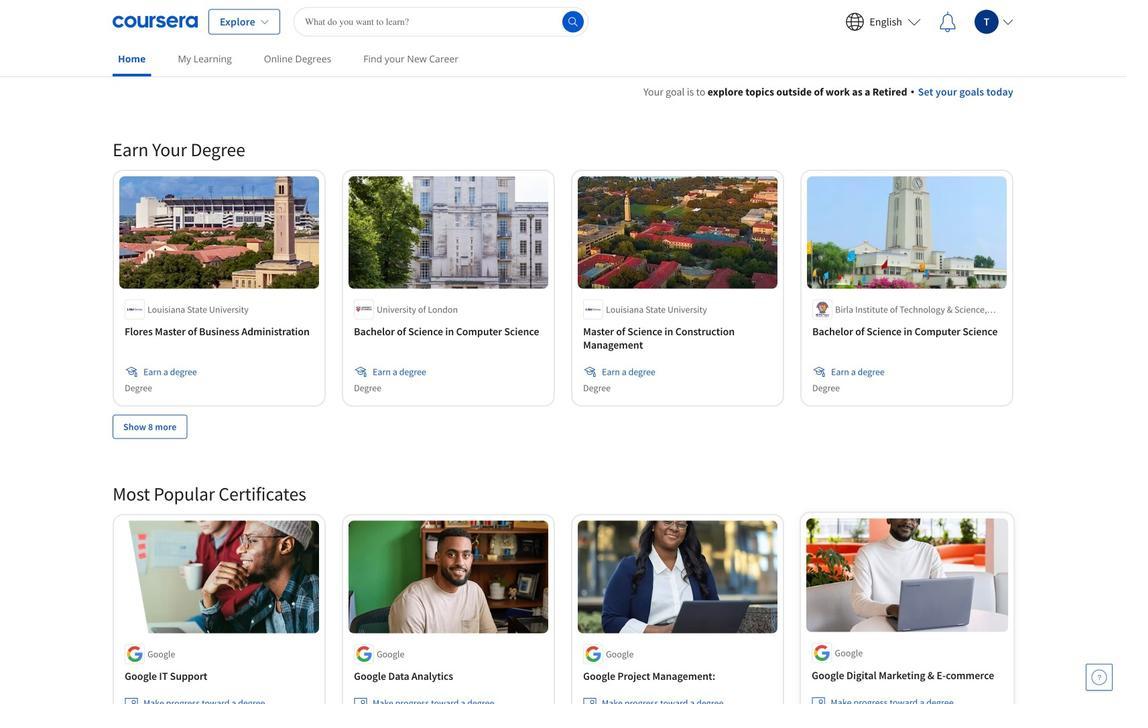 Task type: vqa. For each thing, say whether or not it's contained in the screenshot.
Coursera image
yes



Task type: locate. For each thing, give the bounding box(es) containing it.
None search field
[[294, 7, 589, 37]]

help center image
[[1092, 669, 1108, 686]]

main content
[[0, 68, 1127, 704]]

most popular certificates collection element
[[105, 461, 1022, 704]]

earn your degree collection element
[[105, 116, 1022, 461]]



Task type: describe. For each thing, give the bounding box(es) containing it.
coursera image
[[113, 11, 198, 33]]

What do you want to learn? text field
[[294, 7, 589, 37]]



